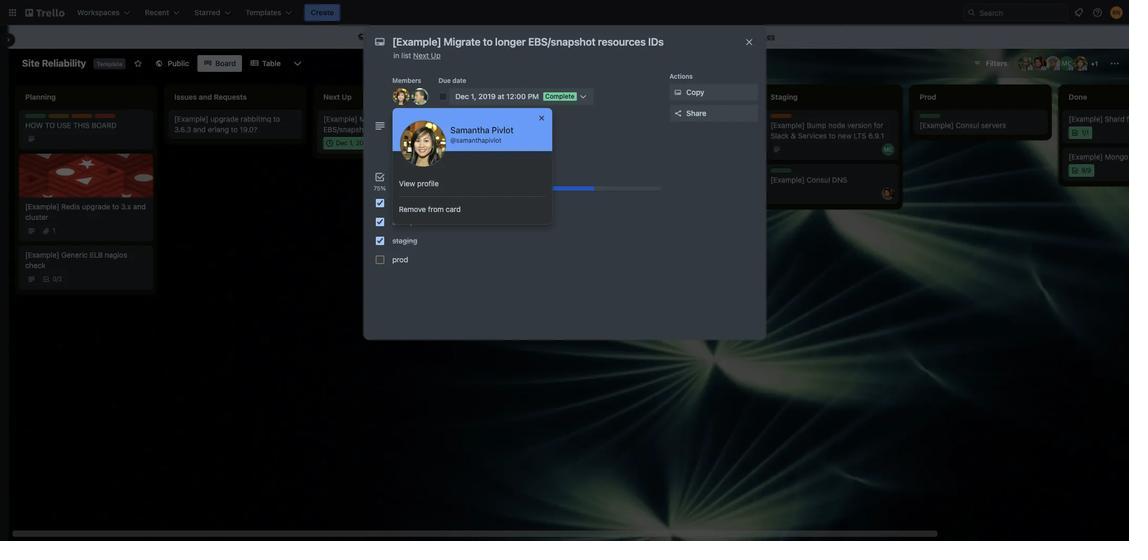 Task type: vqa. For each thing, say whether or not it's contained in the screenshot.
f
yes



Task type: locate. For each thing, give the bounding box(es) containing it.
config
[[673, 114, 695, 123]]

shard
[[1105, 114, 1125, 123]]

create
[[311, 8, 334, 17], [582, 32, 605, 41]]

0 vertical spatial 2019
[[478, 92, 496, 101]]

color: green, title: "verified in staging" element
[[25, 114, 46, 118], [920, 114, 941, 118], [771, 169, 792, 173]]

upgrade up erlang
[[210, 114, 239, 123]]

1, left at
[[471, 92, 477, 101]]

to left 3.x
[[112, 202, 119, 211]]

0 vertical spatial and
[[193, 125, 206, 134]]

ben nelson (bennelson96) image
[[1110, 6, 1123, 19]]

description
[[392, 121, 438, 131]]

color: green, title: "verified in staging" element up how
[[25, 114, 46, 118]]

[example] consul dns link
[[771, 175, 893, 185]]

tom mikelbach (tommikelbach) image
[[435, 137, 447, 150], [584, 175, 596, 187]]

snowplow down remove
[[392, 217, 426, 226]]

to down node
[[829, 131, 836, 140]]

2 horizontal spatial for
[[874, 121, 884, 130]]

color: orange, title: "manual deploy steps" element
[[71, 114, 92, 118], [771, 114, 792, 118]]

close image
[[537, 114, 546, 122]]

[example] websocket service
[[473, 114, 572, 123]]

internet
[[514, 32, 541, 41]]

create inside create button
[[311, 8, 334, 17]]

samantha pivlot @ samanthapivlot
[[450, 125, 513, 144]]

from right board
[[629, 32, 646, 41]]

[example] generic elb nagios check
[[25, 250, 127, 270]]

1 vertical spatial consul
[[807, 175, 830, 184]]

1 vertical spatial prod
[[392, 255, 408, 264]]

and inside [example] redis upgrade to 3.x and cluster
[[133, 202, 146, 211]]

[example] inside [example] redis upgrade to 3.x and cluster
[[25, 202, 59, 211]]

19.0?
[[240, 125, 257, 134]]

service
[[547, 114, 572, 123]]

1 horizontal spatial marques closter (marquescloster) image
[[1060, 56, 1074, 71]]

[example]
[[174, 114, 208, 123], [323, 114, 358, 123], [473, 114, 507, 123], [622, 114, 656, 123], [1069, 114, 1103, 123], [771, 121, 805, 130], [920, 121, 954, 130], [473, 152, 507, 161], [1069, 152, 1103, 161], [771, 175, 805, 184], [25, 202, 59, 211], [25, 250, 59, 259]]

[example] redis upgrade to 3.x and cluster link
[[25, 202, 147, 223]]

2019 down [example] migrate to longer ebs/snapshot resources ids at the top left
[[356, 139, 371, 147]]

amy freiderson (amyfreiderson) image
[[1019, 56, 1033, 71]]

1 horizontal spatial create
[[582, 32, 605, 41]]

1 horizontal spatial 0
[[485, 129, 489, 137]]

0 vertical spatial 1,
[[471, 92, 477, 101]]

customize views image
[[292, 58, 303, 69]]

1 vertical spatial 2019
[[356, 139, 371, 147]]

0 for 0 / 6
[[485, 129, 489, 137]]

9
[[1082, 166, 1086, 174], [1088, 166, 1092, 174]]

dec
[[455, 92, 469, 101], [336, 139, 348, 147]]

0 horizontal spatial 2019
[[356, 139, 371, 147]]

2019 left at
[[478, 92, 496, 101]]

sm image inside copy link
[[673, 87, 683, 98]]

1 horizontal spatial dec
[[455, 92, 469, 101]]

and right 3.x
[[133, 202, 146, 211]]

[example] for [example] consul dns
[[771, 175, 805, 184]]

tom mikelbach (tommikelbach) image down failed
[[584, 175, 596, 187]]

share button
[[670, 105, 758, 122]]

0 left 6
[[485, 129, 489, 137]]

1 horizontal spatial 2019
[[478, 92, 496, 101]]

chris temperson (christemperson) image
[[1046, 56, 1061, 71]]

resources
[[372, 125, 406, 134]]

4
[[409, 139, 413, 147]]

/ down ids
[[407, 139, 409, 147]]

for up 6.9.1
[[874, 121, 884, 130]]

0 horizontal spatial template
[[421, 32, 451, 41]]

[example] for [example] generic elb nagios check
[[25, 250, 59, 259]]

0 vertical spatial upgrade
[[210, 114, 239, 123]]

next
[[413, 51, 429, 60]]

[example] inside [example] mongo link
[[1069, 152, 1103, 161]]

1 vertical spatial 1,
[[350, 139, 354, 147]]

[example] consul servers link
[[920, 120, 1042, 131]]

0 vertical spatial consul
[[956, 121, 979, 130]]

[example] snowplow prod run failed 10/23
[[473, 152, 594, 172]]

/ for 9
[[1086, 166, 1088, 174]]

[example] shard f
[[1069, 114, 1129, 123]]

marques closter (marquescloster) image down 6.9.1
[[882, 143, 895, 156]]

to up resources
[[387, 114, 394, 123]]

prod left run
[[544, 152, 560, 161]]

0 left 2
[[53, 275, 56, 283]]

0 horizontal spatial 1,
[[350, 139, 354, 147]]

prod down staging
[[392, 255, 408, 264]]

1, down ebs/snapshot
[[350, 139, 354, 147]]

table
[[262, 59, 281, 68]]

copy
[[687, 88, 705, 97]]

actions
[[670, 72, 693, 80]]

0 vertical spatial marques closter (marquescloster) image
[[1060, 56, 1074, 71]]

from left card
[[428, 205, 444, 214]]

0 vertical spatial sm image
[[356, 32, 367, 43]]

[example] inside the [example] add config for preview to handle avatars
[[622, 114, 656, 123]]

1 horizontal spatial 9
[[1088, 166, 1092, 174]]

1 horizontal spatial consul
[[956, 121, 979, 130]]

consul left dns
[[807, 175, 830, 184]]

color: green, title: "verified in staging" element up [example] consul servers
[[920, 114, 941, 118]]

[example] bump node version for slack & services to new lts 6.9.1
[[771, 121, 884, 140]]

0 horizontal spatial snowplow
[[392, 217, 426, 226]]

view profile
[[399, 179, 439, 188]]

erlang
[[208, 125, 229, 134]]

0 vertical spatial 0
[[485, 129, 489, 137]]

0 horizontal spatial upgrade
[[82, 202, 110, 211]]

/ for 4
[[407, 139, 409, 147]]

snowplow inside checklist group
[[392, 217, 426, 226]]

color: orange, title: "manual deploy steps" element up slack
[[771, 114, 792, 118]]

to inside [example] migrate to longer ebs/snapshot resources ids
[[387, 114, 394, 123]]

0 horizontal spatial consul
[[807, 175, 830, 184]]

1 vertical spatial create
[[582, 32, 605, 41]]

to
[[543, 32, 549, 41], [273, 114, 280, 123], [387, 114, 394, 123], [736, 114, 743, 123], [231, 125, 238, 134], [829, 131, 836, 140], [112, 202, 119, 211]]

1 horizontal spatial 1,
[[471, 92, 477, 101]]

[example] mongo 
[[1069, 152, 1129, 161]]

0 horizontal spatial sm image
[[356, 32, 367, 43]]

prod checkbox
[[376, 256, 384, 264]]

marques closter (marquescloster) image
[[1060, 56, 1074, 71], [882, 143, 895, 156]]

for inside the [example] add config for preview to handle avatars
[[697, 114, 706, 123]]

[example] upgrade rabbitmq to 3.6.3 and erlang to 19.0? link
[[174, 114, 296, 135]]

0 horizontal spatial for
[[453, 32, 462, 41]]

6
[[491, 129, 495, 137]]

filters button
[[970, 55, 1011, 72]]

samanthapivlot
[[456, 137, 501, 144]]

marques closter (marquescloster) image left +
[[1060, 56, 1074, 71]]

consul for servers
[[956, 121, 979, 130]]

1 vertical spatial from
[[428, 205, 444, 214]]

dns
[[832, 175, 848, 184]]

bump
[[807, 121, 827, 130]]

0 horizontal spatial color: orange, title: "manual deploy steps" element
[[71, 114, 92, 118]]

for left anyone
[[453, 32, 462, 41]]

1 horizontal spatial tom mikelbach (tommikelbach) image
[[584, 175, 596, 187]]

snowplow down the pivlot
[[509, 152, 542, 161]]

0 horizontal spatial 0
[[53, 275, 56, 283]]

up
[[431, 51, 441, 60]]

checklist
[[392, 170, 430, 179]]

[example] mongo link
[[1069, 152, 1129, 162]]

[example] inside [example] generic elb nagios check
[[25, 250, 59, 259]]

board
[[215, 59, 236, 68]]

0 vertical spatial from
[[629, 32, 646, 41]]

1 horizontal spatial and
[[193, 125, 206, 134]]

template
[[97, 60, 123, 67]]

/ down [example] mongo link at the top of page
[[1086, 166, 1088, 174]]

[example] inside [example] consul servers link
[[920, 121, 954, 130]]

0 horizontal spatial 9
[[1082, 166, 1086, 174]]

create for create
[[311, 8, 334, 17]]

1 vertical spatial snowplow
[[392, 217, 426, 226]]

to left the 19.0?
[[231, 125, 238, 134]]

/ down [example] shard f link
[[1085, 129, 1086, 137]]

show menu image
[[1110, 58, 1120, 69]]

samantha pivlot (samanthapivlot) image
[[733, 137, 746, 150]]

failed
[[575, 152, 594, 161]]

2 color: orange, title: "manual deploy steps" element from the left
[[771, 114, 792, 118]]

color: green, title: "verified in staging" element up [example] consul dns at the right top of the page
[[771, 169, 792, 173]]

generic
[[61, 250, 88, 259]]

snowplow checkbox
[[376, 218, 384, 226]]

1 vertical spatial tom mikelbach (tommikelbach) image
[[584, 175, 596, 187]]

1 horizontal spatial template
[[647, 32, 678, 41]]

template left explore
[[647, 32, 678, 41]]

consul for dns
[[807, 175, 830, 184]]

public
[[399, 32, 419, 41]]

and for 3.6.3
[[193, 125, 206, 134]]

1 horizontal spatial snowplow
[[509, 152, 542, 161]]

date
[[453, 77, 466, 85]]

and inside the '[example] upgrade rabbitmq to 3.6.3 and erlang to 19.0?'
[[193, 125, 206, 134]]

2 horizontal spatial color: green, title: "verified in staging" element
[[920, 114, 941, 118]]

0 horizontal spatial create
[[311, 8, 334, 17]]

[example] inside [example] consul dns link
[[771, 175, 805, 184]]

due
[[439, 77, 451, 85]]

1 vertical spatial upgrade
[[82, 202, 110, 211]]

1 horizontal spatial from
[[629, 32, 646, 41]]

0 vertical spatial snowplow
[[509, 152, 542, 161]]

None text field
[[387, 33, 734, 51]]

1 vertical spatial and
[[133, 202, 146, 211]]

1 horizontal spatial color: green, title: "verified in staging" element
[[771, 169, 792, 173]]

1 horizontal spatial upgrade
[[210, 114, 239, 123]]

[example] inside [example] websocket service link
[[473, 114, 507, 123]]

/ for 6
[[489, 129, 491, 137]]

0 horizontal spatial prod
[[392, 255, 408, 264]]

/ left the pivlot
[[489, 129, 491, 137]]

to right preview at the right top of the page
[[736, 114, 743, 123]]

0 horizontal spatial dec
[[336, 139, 348, 147]]

from
[[629, 32, 646, 41], [428, 205, 444, 214]]

consul left servers
[[956, 121, 979, 130]]

create inside create board from template link
[[582, 32, 605, 41]]

[example] for [example] add config for preview to handle avatars
[[622, 114, 656, 123]]

/
[[489, 129, 491, 137], [1085, 129, 1086, 137], [407, 139, 409, 147], [1086, 166, 1088, 174], [56, 275, 58, 283]]

0 horizontal spatial marques closter (marquescloster) image
[[882, 143, 895, 156]]

sm image for this is a public template for anyone on the internet to copy.
[[356, 32, 367, 43]]

[example] inside the '[example] upgrade rabbitmq to 3.6.3 and erlang to 19.0?'
[[174, 114, 208, 123]]

rabbitmq
[[241, 114, 271, 123]]

prod inside "[example] snowplow prod run failed 10/23"
[[544, 152, 560, 161]]

sm image down actions
[[673, 87, 683, 98]]

reliability
[[42, 58, 86, 69]]

0 vertical spatial dec
[[455, 92, 469, 101]]

0 vertical spatial prod
[[544, 152, 560, 161]]

0 for 0 / 2
[[53, 275, 56, 283]]

prod
[[544, 152, 560, 161], [392, 255, 408, 264]]

to
[[45, 121, 55, 130]]

[example] inside "[example] bump node version for slack & services to new lts 6.9.1"
[[771, 121, 805, 130]]

[example] inside "[example] snowplow prod run failed 10/23"
[[473, 152, 507, 161]]

to inside "[example] bump node version for slack & services to new lts 6.9.1"
[[829, 131, 836, 140]]

open information menu image
[[1093, 7, 1103, 18]]

[example] add config for preview to handle avatars link
[[622, 114, 743, 135]]

[example] for [example] mongo 
[[1069, 152, 1103, 161]]

[example] websocket service link
[[473, 114, 594, 124]]

sm image
[[356, 32, 367, 43], [673, 87, 683, 98]]

sm image left the this on the left top of the page
[[356, 32, 367, 43]]

[example] for [example] redis upgrade to 3.x and cluster
[[25, 202, 59, 211]]

card
[[446, 205, 461, 214]]

1 horizontal spatial prod
[[544, 152, 560, 161]]

1 horizontal spatial sm image
[[673, 87, 683, 98]]

servers
[[981, 121, 1006, 130]]

tom mikelbach (tommikelbach) image left @
[[435, 137, 447, 150]]

consul
[[956, 121, 979, 130], [807, 175, 830, 184]]

and for 3.x
[[133, 202, 146, 211]]

explore more templates link
[[687, 28, 782, 45]]

[example] inside [example] migrate to longer ebs/snapshot resources ids
[[323, 114, 358, 123]]

sm image for copy
[[673, 87, 683, 98]]

and right 3.6.3
[[193, 125, 206, 134]]

dec down date in the left top of the page
[[455, 92, 469, 101]]

samantha pivlot (samanthapivlot) image
[[1073, 56, 1088, 71], [392, 88, 409, 105], [400, 121, 446, 167], [420, 137, 433, 150]]

1 horizontal spatial for
[[697, 114, 706, 123]]

for right config
[[697, 114, 706, 123]]

1 horizontal spatial color: orange, title: "manual deploy steps" element
[[771, 114, 792, 118]]

1 vertical spatial dec
[[336, 139, 348, 147]]

on
[[491, 32, 499, 41]]

dec down ebs/snapshot
[[336, 139, 348, 147]]

0 horizontal spatial and
[[133, 202, 146, 211]]

[example] inside [example] shard f link
[[1069, 114, 1103, 123]]

template
[[421, 32, 451, 41], [647, 32, 678, 41]]

upgrade right redis
[[82, 202, 110, 211]]

template up up
[[421, 32, 451, 41]]

0 vertical spatial tom mikelbach (tommikelbach) image
[[435, 137, 447, 150]]

primary element
[[0, 0, 1129, 25]]

andre gorte (andregorte) image
[[1032, 56, 1047, 71]]

color: orange, title: "manual deploy steps" element up this
[[71, 114, 92, 118]]

1 vertical spatial sm image
[[673, 87, 683, 98]]

1 vertical spatial 0
[[53, 275, 56, 283]]

0 vertical spatial create
[[311, 8, 334, 17]]

/ down [example] generic elb nagios check
[[56, 275, 58, 283]]

mongo
[[1105, 152, 1129, 161]]



Task type: describe. For each thing, give the bounding box(es) containing it.
[example] add config for preview to handle avatars
[[622, 114, 743, 134]]

share
[[687, 109, 707, 118]]

1, for dec 1, 2019 at 12:00 pm
[[471, 92, 477, 101]]

3.x
[[121, 202, 131, 211]]

board
[[92, 121, 117, 130]]

new
[[838, 131, 852, 140]]

to left copy.
[[543, 32, 549, 41]]

dev checkbox
[[376, 199, 384, 207]]

public
[[168, 59, 189, 68]]

[example] for [example] consul servers
[[920, 121, 954, 130]]

elb
[[90, 250, 103, 259]]

1 9 from the left
[[1082, 166, 1086, 174]]

complete
[[545, 92, 575, 100]]

due date
[[439, 77, 466, 85]]

6.9.1
[[869, 131, 884, 140]]

[example] for [example] snowplow prod run failed 10/23
[[473, 152, 507, 161]]

0 horizontal spatial tom mikelbach (tommikelbach) image
[[435, 137, 447, 150]]

this is a public template for anyone on the internet to copy.
[[369, 32, 569, 41]]

75%
[[374, 185, 386, 192]]

3.6.3
[[174, 125, 191, 134]]

+
[[1091, 60, 1095, 68]]

search image
[[968, 8, 976, 17]]

preview
[[708, 114, 734, 123]]

dec 1, 2019
[[336, 139, 371, 147]]

Board name text field
[[17, 55, 91, 72]]

2 9 from the left
[[1088, 166, 1092, 174]]

to right the rabbitmq
[[273, 114, 280, 123]]

Mark due date as complete checkbox
[[439, 92, 447, 101]]

unshippable!
[[95, 114, 135, 122]]

remove from card
[[399, 205, 461, 214]]

upgrade inside the '[example] upgrade rabbitmq to 3.6.3 and erlang to 19.0?'
[[210, 114, 239, 123]]

0 horizontal spatial from
[[428, 205, 444, 214]]

migrate
[[360, 114, 385, 123]]

list
[[401, 51, 411, 60]]

[example] for [example] migrate to longer ebs/snapshot resources ids
[[323, 114, 358, 123]]

color: red, title: "unshippable!" element
[[95, 114, 135, 122]]

next up link
[[413, 51, 441, 60]]

the
[[501, 32, 512, 41]]

1, for dec 1, 2019
[[350, 139, 354, 147]]

for inside "[example] bump node version for slack & services to new lts 6.9.1"
[[874, 121, 884, 130]]

+ 1
[[1091, 60, 1098, 68]]

1 template from the left
[[421, 32, 451, 41]]

avatars
[[646, 125, 671, 134]]

staging checkbox
[[376, 237, 384, 245]]

[example] for [example] upgrade rabbitmq to 3.6.3 and erlang to 19.0?
[[174, 114, 208, 123]]

dec for dec 1, 2019 at 12:00 pm
[[455, 92, 469, 101]]

[example] for [example] shard f
[[1069, 114, 1103, 123]]

in
[[394, 51, 399, 60]]

0 notifications image
[[1073, 6, 1085, 19]]

handle
[[622, 125, 644, 134]]

0 / 6
[[485, 129, 495, 137]]

2 template from the left
[[647, 32, 678, 41]]

[example] migrate to longer ebs/snapshot resources ids link
[[323, 114, 445, 135]]

create button
[[305, 4, 340, 21]]

&
[[791, 131, 796, 140]]

1 color: orange, title: "manual deploy steps" element from the left
[[71, 114, 92, 118]]

this
[[73, 121, 90, 130]]

run
[[562, 152, 573, 161]]

members
[[392, 77, 421, 85]]

anyone
[[464, 32, 489, 41]]

in list next up
[[394, 51, 441, 60]]

add
[[658, 114, 671, 123]]

1 / 1
[[1082, 129, 1089, 137]]

color: yellow, title: "ready to merge" element
[[48, 114, 69, 118]]

lts
[[854, 131, 867, 140]]

longer
[[396, 114, 418, 123]]

create for create board from template
[[582, 32, 605, 41]]

a
[[393, 32, 397, 41]]

templates
[[741, 32, 775, 41]]

12:00
[[506, 92, 526, 101]]

tom mikelbach (tommikelbach) image
[[411, 88, 428, 105]]

andre gorte (andregorte) image
[[882, 187, 895, 200]]

version
[[848, 121, 872, 130]]

create board from template link
[[576, 28, 685, 45]]

2
[[58, 275, 62, 283]]

node
[[829, 121, 846, 130]]

view
[[399, 179, 415, 188]]

[example] bump node version for slack & services to new lts 6.9.1 link
[[771, 120, 893, 141]]

[example] for [example] websocket service
[[473, 114, 507, 123]]

checklist group
[[371, 194, 661, 269]]

1 vertical spatial marques closter (marquescloster) image
[[882, 143, 895, 156]]

[example] upgrade rabbitmq to 3.6.3 and erlang to 19.0?
[[174, 114, 280, 134]]

prod inside checklist group
[[392, 255, 408, 264]]

how to use this board link
[[25, 120, 147, 131]]

10/23
[[473, 163, 491, 172]]

dec 1, 2019 at 12:00 pm
[[455, 92, 539, 101]]

@
[[450, 137, 456, 144]]

copy link
[[670, 84, 758, 101]]

filters
[[986, 59, 1008, 68]]

site reliability
[[22, 58, 86, 69]]

0 / 2
[[53, 275, 62, 283]]

to inside the [example] add config for preview to handle avatars
[[736, 114, 743, 123]]

Search field
[[976, 5, 1068, 20]]

[example] consul dns
[[771, 175, 848, 184]]

snowplow inside "[example] snowplow prod run failed 10/23"
[[509, 152, 542, 161]]

2019 for dec 1, 2019
[[356, 139, 371, 147]]

9 / 9
[[1082, 166, 1092, 174]]

to inside [example] redis upgrade to 3.x and cluster
[[112, 202, 119, 211]]

star or unstar board image
[[134, 59, 143, 68]]

nagios
[[105, 250, 127, 259]]

copy.
[[551, 32, 569, 41]]

dev
[[392, 198, 405, 207]]

slack
[[771, 131, 789, 140]]

profile
[[417, 179, 439, 188]]

/ for 1
[[1085, 129, 1086, 137]]

table link
[[244, 55, 287, 72]]

/ for 2
[[56, 275, 58, 283]]

dec for dec 1, 2019
[[336, 139, 348, 147]]

[example] for [example] bump node version for slack & services to new lts 6.9.1
[[771, 121, 805, 130]]

f
[[1127, 114, 1129, 123]]

0 horizontal spatial color: green, title: "verified in staging" element
[[25, 114, 46, 118]]

[example] migrate to longer ebs/snapshot resources ids
[[323, 114, 419, 134]]

is
[[385, 32, 391, 41]]

3 / 4
[[403, 139, 413, 147]]

color: green, title: "verified in staging" element for [example] consul dns
[[771, 169, 792, 173]]

how
[[25, 121, 43, 130]]

2019 for dec 1, 2019 at 12:00 pm
[[478, 92, 496, 101]]

[example] generic elb nagios check link
[[25, 250, 147, 271]]

color: green, title: "verified in staging" element for [example] consul servers
[[920, 114, 941, 118]]

amy freiderson (amyfreiderson) image
[[584, 127, 596, 139]]

create board from template
[[582, 32, 678, 41]]

use
[[57, 121, 71, 130]]

how to use this board
[[25, 121, 117, 130]]

staging
[[392, 236, 418, 245]]

upgrade inside [example] redis upgrade to 3.x and cluster
[[82, 202, 110, 211]]

this
[[369, 32, 383, 41]]



